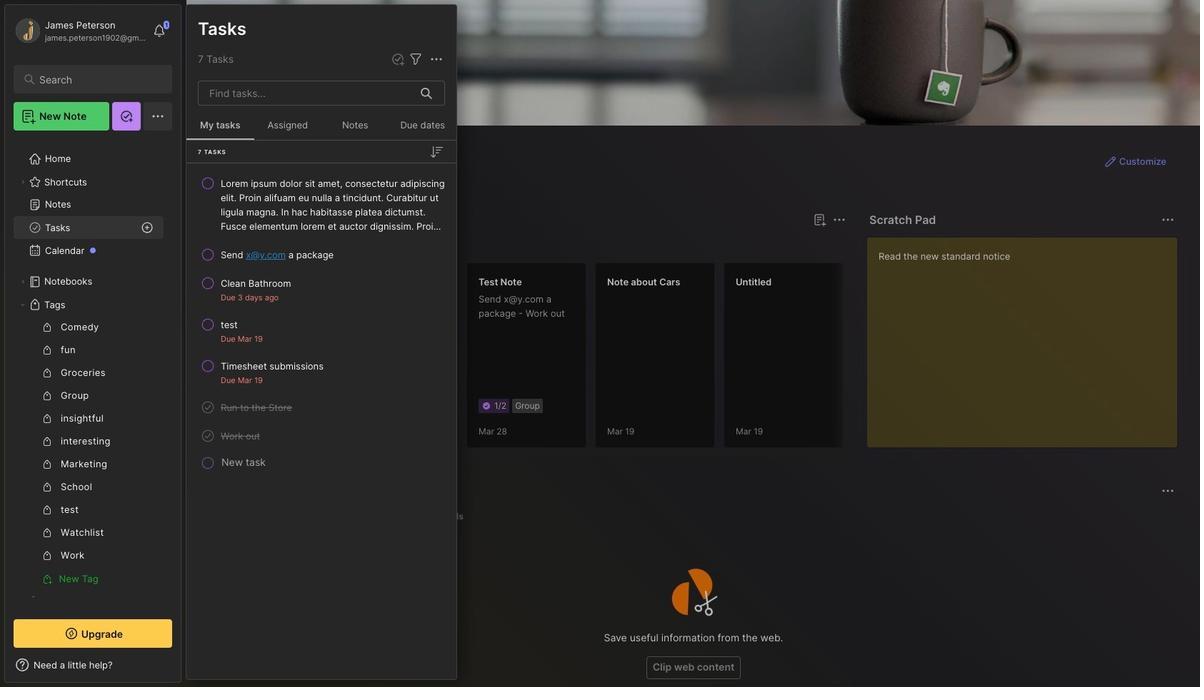Task type: describe. For each thing, give the bounding box(es) containing it.
test 3 cell
[[221, 318, 238, 332]]

5 row from the top
[[192, 354, 451, 392]]

WHAT'S NEW field
[[5, 654, 181, 677]]

timesheet submissions 4 cell
[[221, 359, 324, 374]]

clean bathroom 2 cell
[[221, 276, 291, 291]]

run to the store 5 cell
[[221, 401, 292, 415]]

group inside tree
[[14, 316, 164, 591]]

Find tasks… text field
[[201, 81, 412, 105]]

4 row from the top
[[192, 312, 451, 351]]

filter tasks image
[[407, 51, 424, 68]]

main element
[[0, 0, 186, 688]]

expand notebooks image
[[19, 278, 27, 286]]

6 row from the top
[[192, 395, 451, 421]]

new task image
[[391, 52, 405, 66]]

1 row from the top
[[192, 171, 451, 239]]

work out 6 cell
[[221, 429, 260, 444]]

none search field inside main 'element'
[[39, 71, 159, 88]]

send x@y.com a package 1 cell
[[221, 248, 334, 262]]

Start writing… text field
[[879, 238, 1177, 436]]

Search text field
[[39, 73, 159, 86]]

Sort options field
[[428, 143, 445, 160]]



Task type: vqa. For each thing, say whether or not it's contained in the screenshot.
the Choose default view option for PDFs field
no



Task type: locate. For each thing, give the bounding box(es) containing it.
tab list
[[212, 237, 844, 254], [212, 509, 1172, 526]]

1 vertical spatial tab list
[[212, 509, 1172, 526]]

2 tab list from the top
[[212, 509, 1172, 526]]

2 row from the top
[[192, 242, 451, 268]]

None search field
[[39, 71, 159, 88]]

row group
[[186, 169, 456, 474], [209, 263, 1200, 457]]

Filter tasks field
[[407, 51, 424, 68]]

expand tags image
[[19, 301, 27, 309]]

group
[[14, 316, 164, 591]]

7 row from the top
[[192, 424, 451, 449]]

click to collapse image
[[180, 662, 191, 679]]

tab
[[212, 237, 254, 254], [260, 237, 318, 254], [212, 509, 267, 526], [430, 509, 470, 526]]

more actions and view options image
[[428, 51, 445, 68]]

Account field
[[14, 16, 146, 45]]

lorem ipsum dolor sit amet, consectetur adipiscing elit. proin alifuam eu nulla a tincidunt. curabitur ut ligula magna. in hac habitasse platea dictumst. fusce elementum lorem et auctor dignissim. proin eget mi id urna euismod consectetur. pellentesque porttitor ac urna quis fermentum: 0 cell
[[221, 176, 445, 234]]

row
[[192, 171, 451, 239], [192, 242, 451, 268], [192, 271, 451, 309], [192, 312, 451, 351], [192, 354, 451, 392], [192, 395, 451, 421], [192, 424, 451, 449]]

sort options image
[[428, 143, 445, 160]]

tree inside main 'element'
[[5, 139, 181, 645]]

1 tab list from the top
[[212, 237, 844, 254]]

0 vertical spatial tab list
[[212, 237, 844, 254]]

More actions and view options field
[[424, 51, 445, 68]]

tree
[[5, 139, 181, 645]]

3 row from the top
[[192, 271, 451, 309]]



